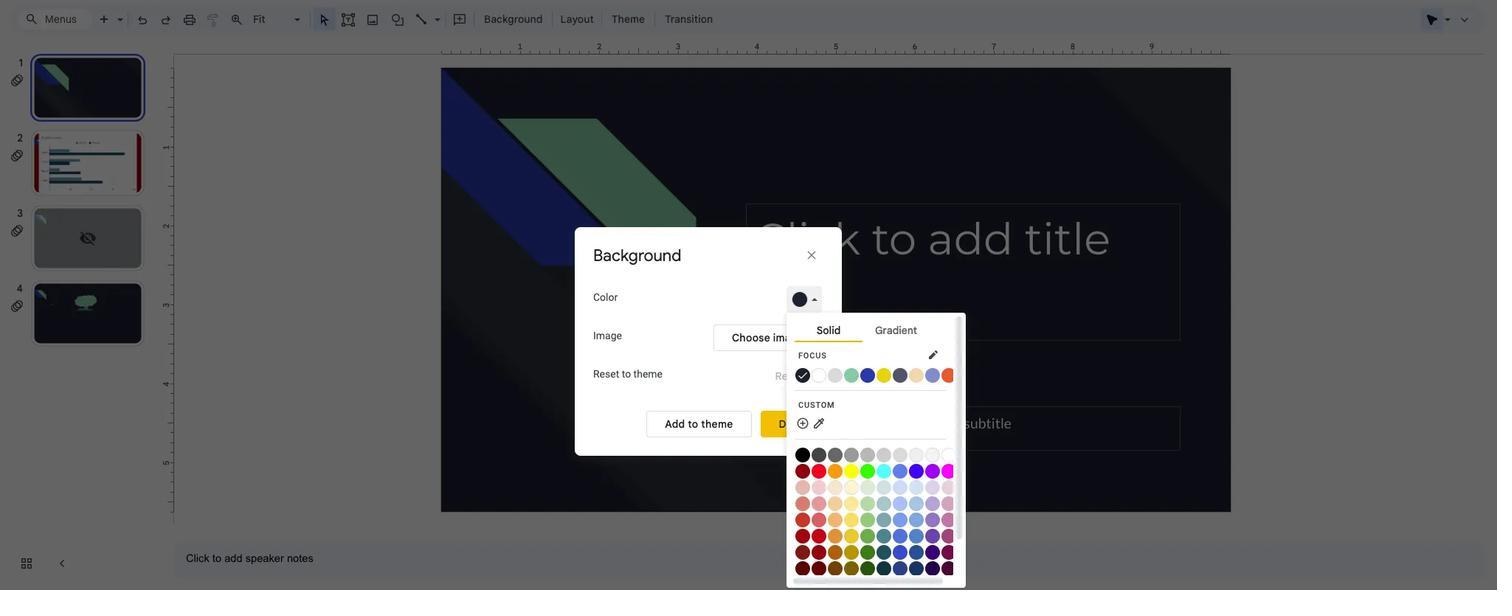 Task type: vqa. For each thing, say whether or not it's contained in the screenshot.
1
no



Task type: describe. For each thing, give the bounding box(es) containing it.
light red berry 1 cell
[[795, 512, 811, 527]]

image
[[773, 331, 804, 344]]

light cyan 3 image
[[877, 480, 891, 495]]

light magenta 1 image
[[942, 513, 956, 527]]

cornflower blue cell
[[893, 463, 908, 479]]

dark purple 2 image
[[925, 545, 940, 560]]

custom button
[[795, 397, 946, 415]]

light magenta 3 cell
[[942, 479, 957, 495]]

blue cell
[[909, 463, 925, 479]]

magenta cell
[[942, 463, 957, 479]]

light cornflower blue 1 image
[[893, 513, 908, 527]]

theme color light gray 1 image
[[828, 368, 843, 383]]

3 row from the top
[[795, 447, 957, 463]]

dark cornflower blue 1 image
[[893, 529, 908, 544]]

light yellow 3 image
[[844, 480, 859, 495]]

light red 2 cell
[[812, 496, 827, 511]]

light cornflower blue 2 image
[[893, 496, 908, 511]]

dark red berry 3 image
[[795, 561, 810, 576]]

dark gray 1 cell
[[860, 447, 876, 463]]

dark blue 3 image
[[909, 561, 924, 576]]

theme color #0145ac, close to dark blue 2 image
[[860, 368, 875, 383]]

theme color #1b212c, close to dark gray 30 cell
[[795, 367, 811, 383]]

2 row from the top
[[795, 367, 957, 383]]

light yellow 2 image
[[844, 496, 859, 511]]

light blue 2 cell
[[909, 496, 925, 511]]

dark gray 4 cell
[[812, 447, 827, 463]]

dark magenta 1 image
[[942, 529, 956, 544]]

dark orange 3 image
[[828, 561, 843, 576]]

dark blue 2 image
[[909, 545, 924, 560]]

dark cornflower blue 2 cell
[[893, 544, 908, 560]]

focus
[[798, 351, 827, 361]]

background application
[[0, 0, 1497, 590]]

red berry image
[[795, 464, 810, 479]]

light red 1 image
[[812, 513, 826, 527]]

transition button
[[658, 8, 720, 30]]

dark red 3 image
[[812, 561, 826, 576]]

dark magenta 3 image
[[942, 561, 956, 576]]

black cell
[[795, 447, 811, 463]]

dark cornflower blue 2 image
[[893, 545, 908, 560]]

dark purple 2 cell
[[925, 544, 941, 560]]

dark green 1 cell
[[860, 528, 876, 544]]

dark cornflower blue 1 cell
[[893, 528, 908, 544]]

theme color #7890cd, close to light blue 1 cell
[[925, 367, 941, 383]]

light blue 3 cell
[[909, 479, 925, 495]]

dark blue 1 image
[[909, 529, 924, 544]]

theme color #82c7a5, close to light cyan 1 cell
[[844, 367, 860, 383]]

background dialog
[[575, 227, 842, 456]]

dark yellow 2 image
[[844, 545, 859, 560]]

green cell
[[860, 463, 876, 479]]

gradient
[[875, 324, 917, 337]]

navigation inside background "application"
[[0, 40, 162, 590]]

7 row from the top
[[795, 512, 957, 527]]

choose image
[[732, 331, 804, 344]]

dark green 2 image
[[860, 545, 875, 560]]

light magenta 2 cell
[[942, 496, 957, 511]]

orange image
[[828, 464, 843, 479]]

transition
[[665, 13, 713, 26]]

light green 2 image
[[860, 496, 875, 511]]

dark red berry 2 image
[[795, 545, 810, 560]]

light red berry 1 image
[[795, 513, 810, 527]]

dark yellow 1 image
[[844, 529, 859, 544]]

dark gray 3 cell
[[828, 447, 843, 463]]

gray cell
[[877, 447, 892, 463]]

dark cyan 3 cell
[[877, 561, 892, 576]]

theme color #82c7a5, close to light cyan 1 image
[[844, 368, 859, 383]]

reset button
[[757, 363, 822, 389]]

dark gray 2 cell
[[844, 447, 860, 463]]

to for reset
[[622, 368, 631, 380]]

purple cell
[[925, 463, 941, 479]]

theme color #eece1a, close to dark yellow 1 cell
[[877, 367, 892, 383]]

add to theme button
[[647, 411, 752, 438]]

light orange 1 image
[[828, 513, 843, 527]]

dark orange 3 cell
[[828, 561, 843, 576]]

dark orange 1 image
[[828, 529, 843, 544]]

light blue 2 image
[[909, 496, 924, 511]]

light green 3 cell
[[860, 479, 876, 495]]

dark purple 1 cell
[[925, 528, 941, 544]]

dark orange 2 cell
[[828, 544, 843, 560]]

gradient tab
[[862, 321, 930, 341]]

dark red berry 1 image
[[795, 529, 810, 544]]

theme color #f4d6ad, close to light orange 13 image
[[909, 368, 924, 383]]

theme for reset to theme
[[634, 368, 663, 380]]

light green 1 image
[[860, 513, 875, 527]]

light red berry 2 image
[[795, 496, 810, 511]]

main toolbar
[[92, 8, 720, 30]]

red berry cell
[[795, 463, 811, 479]]

light purple 1 cell
[[925, 512, 941, 527]]

dark orange 1 cell
[[828, 528, 843, 544]]

dark green 3 image
[[860, 561, 875, 576]]

light orange 3 image
[[828, 480, 843, 495]]

gray image
[[877, 448, 891, 463]]

light gray 1 cell
[[893, 447, 908, 463]]

light cyan 1 cell
[[877, 512, 892, 527]]

light cornflower blue 3 image
[[893, 480, 908, 495]]

light magenta 1 cell
[[942, 512, 957, 527]]

dark red 2 cell
[[812, 544, 827, 560]]

reset for reset
[[775, 370, 804, 383]]

light cyan 1 image
[[877, 513, 891, 527]]

dark red berry 1 cell
[[795, 528, 811, 544]]

custom
[[798, 401, 835, 410]]

dark yellow 3 image
[[844, 561, 859, 576]]

reset to theme
[[593, 368, 663, 380]]

4 row from the top
[[795, 463, 957, 479]]

dark yellow 1 cell
[[844, 528, 860, 544]]

theme color #4e5567, close to dark gray 3 image
[[893, 368, 908, 383]]



Task type: locate. For each thing, give the bounding box(es) containing it.
choose image button
[[714, 325, 822, 351]]

magenta image
[[942, 464, 956, 479]]

theme color #7890cd, close to light blue 1 image
[[925, 368, 940, 383]]

green image
[[860, 464, 875, 479]]

dark purple 3 cell
[[925, 561, 941, 576]]

light blue 1 cell
[[909, 512, 925, 527]]

light gray 3 image
[[925, 448, 940, 463]]

dark magenta 1 cell
[[942, 528, 957, 544]]

light purple 1 image
[[925, 513, 940, 527]]

solid tab
[[795, 321, 863, 342]]

light red 3 cell
[[812, 479, 827, 495]]

reset left the theme color white icon
[[775, 370, 804, 383]]

background button
[[477, 8, 549, 30]]

theme color #f15e22, close to dark orange 15 image
[[942, 368, 956, 383]]

light magenta 3 image
[[942, 480, 956, 495]]

done button
[[760, 411, 824, 438]]

light green 1 cell
[[860, 512, 876, 527]]

light red berry 3 cell
[[795, 479, 811, 495]]

light yellow 1 image
[[844, 513, 859, 527]]

0 horizontal spatial theme
[[634, 368, 663, 380]]

theme for add to theme
[[701, 418, 733, 431]]

light cornflower blue 1 cell
[[893, 512, 908, 527]]

light orange 2 image
[[828, 496, 843, 511]]

to down image
[[622, 368, 631, 380]]

orange cell
[[828, 463, 843, 479]]

light red berry 2 cell
[[795, 496, 811, 511]]

cyan image
[[877, 464, 891, 479]]

dark cyan 2 image
[[877, 545, 891, 560]]

dark yellow 3 cell
[[844, 561, 860, 576]]

menu containing solid
[[787, 0, 966, 590]]

color
[[593, 291, 618, 303]]

background heading
[[593, 246, 741, 266]]

dark magenta 2 image
[[942, 545, 956, 560]]

to for add
[[688, 418, 698, 431]]

dark orange 2 image
[[828, 545, 843, 560]]

light gray 2 image
[[909, 448, 924, 463]]

theme color #0145ac, close to dark blue 2 cell
[[860, 367, 876, 383]]

light green 2 cell
[[860, 496, 876, 511]]

dark green 2 cell
[[860, 544, 876, 560]]

0 horizontal spatial to
[[622, 368, 631, 380]]

light gray 2 cell
[[909, 447, 925, 463]]

white image
[[942, 448, 956, 463]]

reset inside button
[[775, 370, 804, 383]]

theme inside button
[[701, 418, 733, 431]]

choose
[[732, 331, 770, 344]]

background inside button
[[484, 13, 543, 26]]

theme color #f15e22, close to dark orange 15 cell
[[942, 367, 957, 383]]

reset for reset to theme
[[593, 368, 619, 380]]

dark cyan 2 cell
[[877, 544, 892, 560]]

1 horizontal spatial reset
[[775, 370, 804, 383]]

mode and view toolbar
[[1420, 4, 1477, 34]]

dark cyan 1 cell
[[877, 528, 892, 544]]

black image
[[795, 448, 810, 463]]

dark magenta 2 cell
[[942, 544, 957, 560]]

yellow image
[[844, 464, 859, 479]]

light magenta 2 image
[[942, 496, 956, 511]]

purple image
[[925, 464, 940, 479]]

1 horizontal spatial theme
[[701, 418, 733, 431]]

light orange 3 cell
[[828, 479, 843, 495]]

dark purple 3 image
[[925, 561, 940, 576]]

1 row from the top
[[795, 0, 874, 590]]

light red 2 image
[[812, 496, 826, 511]]

dark gray 3 image
[[828, 448, 843, 463]]

1 vertical spatial to
[[688, 418, 698, 431]]

menu
[[787, 0, 966, 590]]

row
[[795, 0, 874, 590], [795, 367, 957, 383], [795, 447, 957, 463], [795, 463, 957, 479], [795, 479, 957, 495], [795, 496, 957, 511], [795, 512, 957, 527], [795, 528, 957, 544], [795, 544, 957, 560], [795, 561, 957, 576]]

theme up add to theme button
[[634, 368, 663, 380]]

light yellow 2 cell
[[844, 496, 860, 511]]

light orange 1 cell
[[828, 512, 843, 527]]

add
[[665, 418, 685, 431]]

cyan cell
[[877, 463, 892, 479]]

dark red 2 image
[[812, 545, 826, 560]]

theme button
[[605, 8, 652, 30]]

red cell
[[812, 463, 827, 479]]

light orange 2 cell
[[828, 496, 843, 511]]

dark green 3 cell
[[860, 561, 876, 576]]

0 horizontal spatial background
[[484, 13, 543, 26]]

theme color #f4d6ad, close to light orange 13 cell
[[909, 367, 925, 383]]

dark gray 2 image
[[844, 448, 859, 463]]

1 vertical spatial theme
[[701, 418, 733, 431]]

light cyan 2 image
[[877, 496, 891, 511]]

6 row from the top
[[795, 496, 957, 511]]

dark blue 1 cell
[[909, 528, 925, 544]]

0 horizontal spatial reset
[[593, 368, 619, 380]]

dark green 1 image
[[860, 529, 875, 544]]

dark blue 3 cell
[[909, 561, 925, 576]]

light gray 3 cell
[[925, 447, 941, 463]]

light cornflower blue 2 cell
[[893, 496, 908, 511]]

light purple 3 image
[[925, 480, 940, 495]]

light cyan 3 cell
[[877, 479, 892, 495]]

dark red 1 image
[[812, 529, 826, 544]]

light purple 2 cell
[[925, 496, 941, 511]]

dark gray 1 image
[[860, 448, 875, 463]]

theme right the add at the bottom left
[[701, 418, 733, 431]]

0 vertical spatial theme
[[634, 368, 663, 380]]

light purple 3 cell
[[925, 479, 941, 495]]

dark red 3 cell
[[812, 561, 827, 576]]

add to theme
[[665, 418, 733, 431]]

red image
[[812, 464, 826, 479]]

navigation
[[0, 40, 162, 590]]

yellow cell
[[844, 463, 860, 479]]

light yellow 1 cell
[[844, 512, 860, 527]]

Menus field
[[18, 9, 92, 30]]

theme color white image
[[812, 368, 826, 383]]

dark gray 4 image
[[812, 448, 826, 463]]

light gray 1 image
[[893, 448, 908, 463]]

0 vertical spatial to
[[622, 368, 631, 380]]

reset
[[593, 368, 619, 380], [775, 370, 804, 383]]

reset down image
[[593, 368, 619, 380]]

light cyan 2 cell
[[877, 496, 892, 511]]

0 vertical spatial background
[[484, 13, 543, 26]]

theme color #4e5567, close to dark gray 3 cell
[[893, 367, 908, 383]]

light green 3 image
[[860, 480, 875, 495]]

dark magenta 3 cell
[[942, 561, 957, 576]]

light blue 1 image
[[909, 513, 924, 527]]

light red 1 cell
[[812, 512, 827, 527]]

5 row from the top
[[795, 479, 957, 495]]

8 row from the top
[[795, 528, 957, 544]]

theme
[[634, 368, 663, 380], [701, 418, 733, 431]]

blue image
[[909, 464, 924, 479]]

to
[[622, 368, 631, 380], [688, 418, 698, 431]]

light yellow 3 cell
[[844, 479, 860, 495]]

dark cornflower blue 3 cell
[[893, 561, 908, 576]]

theme color #eece1a, close to dark yellow 1 image
[[877, 368, 891, 383]]

dark blue 2 cell
[[909, 544, 925, 560]]

dark cyan 1 image
[[877, 529, 891, 544]]

to inside add to theme button
[[688, 418, 698, 431]]

theme color #1b212c, close to dark gray 30 image
[[795, 368, 810, 383]]

dark cyan 3 image
[[877, 561, 891, 576]]

dark purple 1 image
[[925, 529, 940, 544]]

light cornflower blue 3 cell
[[893, 479, 908, 495]]

dark yellow 2 cell
[[844, 544, 860, 560]]

1 horizontal spatial background
[[593, 246, 681, 266]]

done
[[779, 418, 805, 431]]

cornflower blue image
[[893, 464, 908, 479]]

9 row from the top
[[795, 544, 957, 560]]

dark red berry 3 cell
[[795, 561, 811, 576]]

dark red 1 cell
[[812, 528, 827, 544]]

dark cornflower blue 3 image
[[893, 561, 908, 576]]

to right the add at the bottom left
[[688, 418, 698, 431]]

solid
[[817, 324, 841, 337]]

10 row from the top
[[795, 561, 957, 576]]

theme
[[612, 13, 645, 26]]

light blue 3 image
[[909, 480, 924, 495]]

1 vertical spatial background
[[593, 246, 681, 266]]

background inside heading
[[593, 246, 681, 266]]

image
[[593, 330, 622, 342]]

dark red berry 2 cell
[[795, 544, 811, 560]]

background
[[484, 13, 543, 26], [593, 246, 681, 266]]

light red 3 image
[[812, 480, 826, 495]]

light purple 2 image
[[925, 496, 940, 511]]

theme color light gray 1 cell
[[828, 367, 843, 383]]

light red berry 3 image
[[795, 480, 810, 495]]

1 horizontal spatial to
[[688, 418, 698, 431]]



